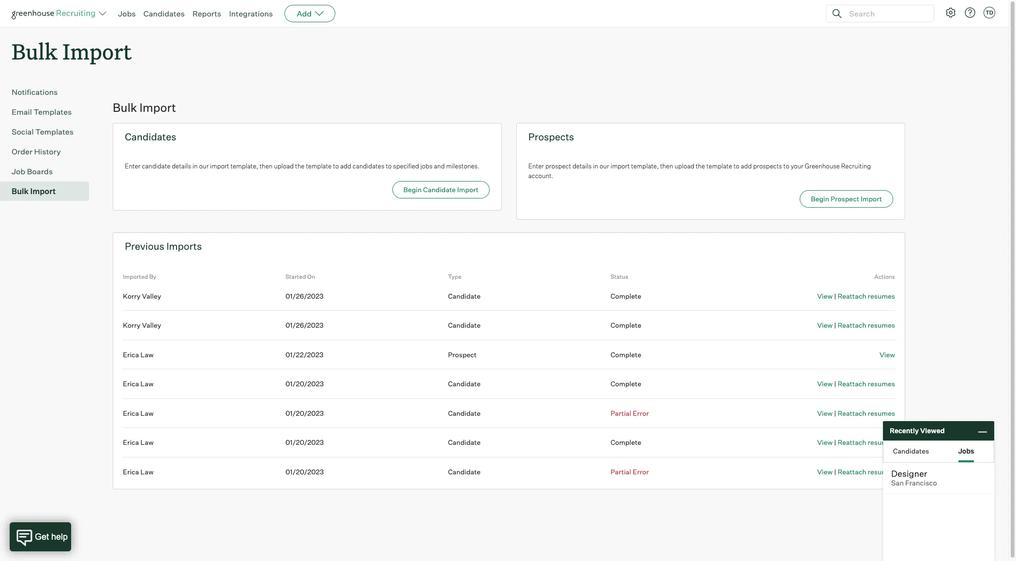 Task type: describe. For each thing, give the bounding box(es) containing it.
in for prospects
[[593, 162, 599, 170]]

add button
[[285, 5, 336, 22]]

enter for prospects
[[529, 162, 544, 170]]

designer san francisco
[[892, 468, 938, 488]]

viewed
[[921, 427, 945, 435]]

our for candidates
[[199, 162, 209, 170]]

resumes for third "reattach resumes" link from the top
[[868, 380, 896, 388]]

4 erica law from the top
[[123, 438, 154, 447]]

import inside button
[[457, 185, 479, 194]]

bulk import link
[[12, 186, 85, 197]]

1 reattach resumes link from the top
[[838, 292, 896, 300]]

| for 5th "reattach resumes" link from the top
[[835, 438, 837, 447]]

| for 6th "reattach resumes" link from the bottom
[[835, 292, 837, 300]]

2 reattach resumes link from the top
[[838, 321, 896, 329]]

prospect inside begin prospect import button
[[831, 195, 860, 203]]

3 complete from the top
[[611, 350, 642, 359]]

job boards
[[12, 167, 53, 176]]

1 vertical spatial jobs
[[959, 447, 975, 455]]

2 01/26/2023 from the top
[[286, 321, 324, 329]]

email templates
[[12, 107, 72, 117]]

resumes for 6th "reattach resumes" link from the bottom
[[868, 292, 896, 300]]

1 vertical spatial bulk import
[[113, 100, 176, 115]]

milestones.
[[446, 162, 480, 170]]

reattach for 4th "reattach resumes" link from the top
[[838, 409, 867, 417]]

candidate for second "reattach resumes" link
[[448, 321, 481, 329]]

view for 5th "reattach resumes" link from the top
[[818, 438, 833, 447]]

upload for candidates
[[274, 162, 294, 170]]

account.
[[529, 172, 554, 179]]

3 to from the left
[[734, 162, 740, 170]]

candidates link
[[144, 9, 185, 18]]

import for candidates
[[210, 162, 229, 170]]

partial error for 4th "reattach resumes" link from the top's view link
[[611, 409, 649, 417]]

law for view link corresponding to third "reattach resumes" link from the top
[[141, 380, 154, 388]]

resumes for 4th "reattach resumes" link from the top
[[868, 409, 896, 417]]

01/20/2023 for view link for 5th "reattach resumes" link from the top
[[286, 438, 324, 447]]

san
[[892, 479, 904, 488]]

reattach for second "reattach resumes" link
[[838, 321, 867, 329]]

our for prospects
[[600, 162, 610, 170]]

enter candidate details in our import template, then upload the template to add candidates to specified jobs and milestones.
[[125, 162, 480, 170]]

view | reattach resumes for second "reattach resumes" link
[[818, 321, 896, 329]]

started on
[[286, 273, 315, 280]]

status
[[611, 273, 629, 280]]

candidate inside button
[[423, 185, 456, 194]]

specified
[[393, 162, 419, 170]]

job boards link
[[12, 166, 85, 177]]

complete for view link associated with 6th "reattach resumes" link from the bottom
[[611, 292, 642, 300]]

3 erica law from the top
[[123, 409, 154, 417]]

error for 4th "reattach resumes" link from the top's view link
[[633, 409, 649, 417]]

6 reattach resumes link from the top
[[838, 468, 896, 476]]

prospect
[[546, 162, 571, 170]]

view for first "reattach resumes" link from the bottom
[[818, 468, 833, 476]]

01/20/2023 for view link associated with first "reattach resumes" link from the bottom
[[286, 468, 324, 476]]

social templates
[[12, 127, 74, 137]]

integrations
[[229, 9, 273, 18]]

history
[[34, 147, 61, 156]]

greenhouse recruiting image
[[12, 8, 99, 19]]

begin for prospects
[[811, 195, 830, 203]]

erica for view link corresponding to third "reattach resumes" link from the top
[[123, 380, 139, 388]]

law for 4th "reattach resumes" link from the top's view link
[[141, 409, 154, 417]]

| for third "reattach resumes" link from the top
[[835, 380, 837, 388]]

view for 6th "reattach resumes" link from the bottom
[[818, 292, 833, 300]]

recently viewed
[[890, 427, 945, 435]]

view | reattach resumes for first "reattach resumes" link from the bottom
[[818, 468, 896, 476]]

imports
[[167, 240, 202, 252]]

candidate for 6th "reattach resumes" link from the bottom
[[448, 292, 481, 300]]

upload for prospects
[[675, 162, 695, 170]]

td button
[[984, 7, 996, 18]]

1 partial from the top
[[611, 409, 632, 417]]

| for 4th "reattach resumes" link from the top
[[835, 409, 837, 417]]

tab list containing candidates
[[884, 441, 994, 462]]

complete for view link for 5th "reattach resumes" link from the top
[[611, 438, 642, 447]]

boards
[[27, 167, 53, 176]]

the for candidates
[[295, 162, 305, 170]]

greenhouse
[[805, 162, 840, 170]]

add
[[297, 9, 312, 18]]

prospects
[[754, 162, 783, 170]]

0 vertical spatial jobs
[[118, 9, 136, 18]]

korry for view link associated with 6th "reattach resumes" link from the bottom
[[123, 292, 141, 300]]

Search text field
[[847, 7, 926, 21]]

the for prospects
[[696, 162, 706, 170]]

error for view link associated with first "reattach resumes" link from the bottom
[[633, 468, 649, 476]]

5 erica law from the top
[[123, 468, 154, 476]]

import inside button
[[861, 195, 883, 203]]

notifications link
[[12, 86, 85, 98]]

imported
[[123, 273, 148, 280]]

reattach for third "reattach resumes" link from the top
[[838, 380, 867, 388]]

erica for 4th "reattach resumes" link from the top's view link
[[123, 409, 139, 417]]

add for candidates
[[340, 162, 351, 170]]

prospects
[[529, 131, 575, 143]]

details for prospects
[[573, 162, 592, 170]]



Task type: locate. For each thing, give the bounding box(es) containing it.
0 vertical spatial begin
[[404, 185, 422, 194]]

enter up account.
[[529, 162, 544, 170]]

to left candidates
[[333, 162, 339, 170]]

1 reattach from the top
[[838, 292, 867, 300]]

law
[[141, 350, 154, 359], [141, 380, 154, 388], [141, 409, 154, 417], [141, 438, 154, 447], [141, 468, 154, 476]]

3 erica from the top
[[123, 409, 139, 417]]

candidate
[[423, 185, 456, 194], [448, 292, 481, 300], [448, 321, 481, 329], [448, 380, 481, 388], [448, 409, 481, 417], [448, 438, 481, 447], [448, 468, 481, 476]]

4 resumes from the top
[[868, 409, 896, 417]]

add left candidates
[[340, 162, 351, 170]]

0 horizontal spatial add
[[340, 162, 351, 170]]

begin prospect import
[[811, 195, 883, 203]]

candidates
[[144, 9, 185, 18], [125, 131, 176, 143], [894, 447, 930, 455]]

01/26/2023
[[286, 292, 324, 300], [286, 321, 324, 329]]

1 template, from the left
[[231, 162, 258, 170]]

2 | from the top
[[835, 321, 837, 329]]

notifications
[[12, 87, 58, 97]]

1 vertical spatial templates
[[35, 127, 74, 137]]

the inside the enter prospect details in our import template, then upload the template to add prospects to your greenhouse recruiting account.
[[696, 162, 706, 170]]

td
[[986, 9, 994, 16]]

2 details from the left
[[573, 162, 592, 170]]

0 horizontal spatial template,
[[231, 162, 258, 170]]

1 horizontal spatial add
[[741, 162, 752, 170]]

0 horizontal spatial template
[[306, 162, 332, 170]]

recently
[[890, 427, 919, 435]]

1 horizontal spatial enter
[[529, 162, 544, 170]]

erica for view link for 5th "reattach resumes" link from the top
[[123, 438, 139, 447]]

view link for first "reattach resumes" link from the bottom
[[818, 468, 833, 476]]

view link for second "reattach resumes" link
[[818, 321, 833, 329]]

0 horizontal spatial jobs
[[118, 9, 136, 18]]

0 vertical spatial 01/26/2023
[[286, 292, 324, 300]]

enter
[[125, 162, 141, 170], [529, 162, 544, 170]]

erica
[[123, 350, 139, 359], [123, 380, 139, 388], [123, 409, 139, 417], [123, 438, 139, 447], [123, 468, 139, 476]]

| for first "reattach resumes" link from the bottom
[[835, 468, 837, 476]]

1 vertical spatial 01/26/2023
[[286, 321, 324, 329]]

2 then from the left
[[661, 162, 674, 170]]

1 erica from the top
[[123, 350, 139, 359]]

1 vertical spatial korry
[[123, 321, 141, 329]]

our right candidate
[[199, 162, 209, 170]]

imported by
[[123, 273, 156, 280]]

job
[[12, 167, 25, 176]]

1 vertical spatial begin
[[811, 195, 830, 203]]

partial
[[611, 409, 632, 417], [611, 468, 632, 476]]

your
[[791, 162, 804, 170]]

1 import from the left
[[210, 162, 229, 170]]

1 vertical spatial partial error
[[611, 468, 649, 476]]

bulk import
[[12, 37, 132, 65], [113, 100, 176, 115], [12, 186, 56, 196]]

1 vertical spatial bulk
[[113, 100, 137, 115]]

5 complete from the top
[[611, 438, 642, 447]]

2 partial error from the top
[[611, 468, 649, 476]]

2 valley from the top
[[142, 321, 161, 329]]

in
[[193, 162, 198, 170], [593, 162, 599, 170]]

social templates link
[[12, 126, 85, 138]]

2 reattach from the top
[[838, 321, 867, 329]]

view link for third "reattach resumes" link from the top
[[818, 380, 833, 388]]

2 korry from the top
[[123, 321, 141, 329]]

0 vertical spatial partial error
[[611, 409, 649, 417]]

view link for 5th "reattach resumes" link from the top
[[818, 438, 833, 447]]

begin prospect import button
[[800, 190, 894, 208]]

begin inside button
[[404, 185, 422, 194]]

korry valley
[[123, 292, 161, 300], [123, 321, 161, 329]]

1 to from the left
[[333, 162, 339, 170]]

4 view | reattach resumes from the top
[[818, 409, 896, 417]]

6 | from the top
[[835, 468, 837, 476]]

view for third "reattach resumes" link from the top
[[818, 380, 833, 388]]

resumes for second "reattach resumes" link
[[868, 321, 896, 329]]

details inside the enter prospect details in our import template, then upload the template to add prospects to your greenhouse recruiting account.
[[573, 162, 592, 170]]

2 erica from the top
[[123, 380, 139, 388]]

law for view link for 5th "reattach resumes" link from the top
[[141, 438, 154, 447]]

candidates for prospects
[[125, 131, 176, 143]]

2 add from the left
[[741, 162, 752, 170]]

2 in from the left
[[593, 162, 599, 170]]

candidate for 4th "reattach resumes" link from the top
[[448, 409, 481, 417]]

order history link
[[12, 146, 85, 157]]

0 horizontal spatial the
[[295, 162, 305, 170]]

details
[[172, 162, 191, 170], [573, 162, 592, 170]]

reattach resumes link
[[838, 292, 896, 300], [838, 321, 896, 329], [838, 380, 896, 388], [838, 409, 896, 417], [838, 438, 896, 447], [838, 468, 896, 476]]

the
[[295, 162, 305, 170], [696, 162, 706, 170]]

prospect
[[831, 195, 860, 203], [448, 350, 477, 359]]

complete for view link corresponding to third "reattach resumes" link from the top
[[611, 380, 642, 388]]

0 vertical spatial prospect
[[831, 195, 860, 203]]

1 complete from the top
[[611, 292, 642, 300]]

2 vertical spatial bulk import
[[12, 186, 56, 196]]

enter inside the enter prospect details in our import template, then upload the template to add prospects to your greenhouse recruiting account.
[[529, 162, 544, 170]]

6 resumes from the top
[[868, 468, 896, 476]]

1 details from the left
[[172, 162, 191, 170]]

1 the from the left
[[295, 162, 305, 170]]

template, inside the enter prospect details in our import template, then upload the template to add prospects to your greenhouse recruiting account.
[[632, 162, 659, 170]]

1 horizontal spatial template
[[707, 162, 733, 170]]

2 law from the top
[[141, 380, 154, 388]]

1 resumes from the top
[[868, 292, 896, 300]]

1 horizontal spatial template,
[[632, 162, 659, 170]]

templates for email templates
[[34, 107, 72, 117]]

korry for view link for second "reattach resumes" link
[[123, 321, 141, 329]]

1 our from the left
[[199, 162, 209, 170]]

3 law from the top
[[141, 409, 154, 417]]

started
[[286, 273, 306, 280]]

order history
[[12, 147, 61, 156]]

templates
[[34, 107, 72, 117], [35, 127, 74, 137]]

begin for candidates
[[404, 185, 422, 194]]

templates for social templates
[[35, 127, 74, 137]]

1 horizontal spatial details
[[573, 162, 592, 170]]

template for prospects
[[707, 162, 733, 170]]

4 erica from the top
[[123, 438, 139, 447]]

add
[[340, 162, 351, 170], [741, 162, 752, 170]]

3 reattach from the top
[[838, 380, 867, 388]]

2 resumes from the top
[[868, 321, 896, 329]]

our
[[199, 162, 209, 170], [600, 162, 610, 170]]

upload
[[274, 162, 294, 170], [675, 162, 695, 170]]

4 | from the top
[[835, 409, 837, 417]]

01/22/2023
[[286, 350, 324, 359]]

templates inside social templates link
[[35, 127, 74, 137]]

2 our from the left
[[600, 162, 610, 170]]

1 horizontal spatial then
[[661, 162, 674, 170]]

reattach for 6th "reattach resumes" link from the bottom
[[838, 292, 867, 300]]

1 partial error from the top
[[611, 409, 649, 417]]

2 partial from the top
[[611, 468, 632, 476]]

5 law from the top
[[141, 468, 154, 476]]

template inside the enter prospect details in our import template, then upload the template to add prospects to your greenhouse recruiting account.
[[707, 162, 733, 170]]

0 horizontal spatial in
[[193, 162, 198, 170]]

erica for view link associated with first "reattach resumes" link from the bottom
[[123, 468, 139, 476]]

view | reattach resumes for 4th "reattach resumes" link from the top
[[818, 409, 896, 417]]

view for 4th "reattach resumes" link from the top
[[818, 409, 833, 417]]

1 horizontal spatial begin
[[811, 195, 830, 203]]

valley for view link associated with 6th "reattach resumes" link from the bottom
[[142, 292, 161, 300]]

1 vertical spatial error
[[633, 468, 649, 476]]

import
[[63, 37, 132, 65], [140, 100, 176, 115], [457, 185, 479, 194], [30, 186, 56, 196], [861, 195, 883, 203]]

jobs
[[421, 162, 433, 170]]

recruiting
[[842, 162, 872, 170]]

view link for 4th "reattach resumes" link from the top
[[818, 409, 833, 417]]

templates up order history link
[[35, 127, 74, 137]]

1 horizontal spatial our
[[600, 162, 610, 170]]

upload inside the enter prospect details in our import template, then upload the template to add prospects to your greenhouse recruiting account.
[[675, 162, 695, 170]]

2 korry valley from the top
[[123, 321, 161, 329]]

01/26/2023 up 01/22/2023
[[286, 321, 324, 329]]

1 template from the left
[[306, 162, 332, 170]]

01/20/2023 for 4th "reattach resumes" link from the top's view link
[[286, 409, 324, 417]]

4 reattach resumes link from the top
[[838, 409, 896, 417]]

begin candidate import button
[[393, 181, 490, 198]]

candidate for first "reattach resumes" link from the bottom
[[448, 468, 481, 476]]

1 vertical spatial candidates
[[125, 131, 176, 143]]

to left your
[[784, 162, 790, 170]]

templates down 'notifications' link
[[34, 107, 72, 117]]

view for second "reattach resumes" link
[[818, 321, 833, 329]]

candidates right jobs link
[[144, 9, 185, 18]]

|
[[835, 292, 837, 300], [835, 321, 837, 329], [835, 380, 837, 388], [835, 409, 837, 417], [835, 438, 837, 447], [835, 468, 837, 476]]

4 complete from the top
[[611, 380, 642, 388]]

then
[[260, 162, 273, 170], [661, 162, 674, 170]]

01/20/2023
[[286, 380, 324, 388], [286, 409, 324, 417], [286, 438, 324, 447], [286, 468, 324, 476]]

actions
[[875, 273, 896, 280]]

| for second "reattach resumes" link
[[835, 321, 837, 329]]

integrations link
[[229, 9, 273, 18]]

to left specified
[[386, 162, 392, 170]]

previous imports
[[125, 240, 202, 252]]

view | reattach resumes for third "reattach resumes" link from the top
[[818, 380, 896, 388]]

0 horizontal spatial enter
[[125, 162, 141, 170]]

designer
[[892, 468, 928, 479]]

2 vertical spatial bulk
[[12, 186, 29, 196]]

td button
[[982, 5, 998, 20]]

then for candidates
[[260, 162, 273, 170]]

tab list
[[884, 441, 994, 462]]

reports link
[[193, 9, 221, 18]]

import for prospects
[[611, 162, 630, 170]]

candidates
[[353, 162, 385, 170]]

candidates up candidate
[[125, 131, 176, 143]]

begin inside button
[[811, 195, 830, 203]]

2 the from the left
[[696, 162, 706, 170]]

0 vertical spatial korry valley
[[123, 292, 161, 300]]

1 01/26/2023 from the top
[[286, 292, 324, 300]]

4 reattach from the top
[[838, 409, 867, 417]]

law for view link associated with first "reattach resumes" link from the bottom
[[141, 468, 154, 476]]

configure image
[[946, 7, 957, 18]]

and
[[434, 162, 445, 170]]

0 horizontal spatial then
[[260, 162, 273, 170]]

1 view | reattach resumes from the top
[[818, 292, 896, 300]]

5 reattach resumes link from the top
[[838, 438, 896, 447]]

erica law
[[123, 350, 154, 359], [123, 380, 154, 388], [123, 409, 154, 417], [123, 438, 154, 447], [123, 468, 154, 476]]

5 erica from the top
[[123, 468, 139, 476]]

2 enter from the left
[[529, 162, 544, 170]]

2 complete from the top
[[611, 321, 642, 329]]

2 vertical spatial candidates
[[894, 447, 930, 455]]

1 horizontal spatial the
[[696, 162, 706, 170]]

candidates for jobs
[[894, 447, 930, 455]]

view link for 6th "reattach resumes" link from the bottom
[[818, 292, 833, 300]]

2 01/20/2023 from the top
[[286, 409, 324, 417]]

enter for candidates
[[125, 162, 141, 170]]

candidates down recently viewed
[[894, 447, 930, 455]]

0 vertical spatial valley
[[142, 292, 161, 300]]

type
[[448, 273, 462, 280]]

template, for candidates
[[231, 162, 258, 170]]

resumes for first "reattach resumes" link from the bottom
[[868, 468, 896, 476]]

email
[[12, 107, 32, 117]]

template, for prospects
[[632, 162, 659, 170]]

valley
[[142, 292, 161, 300], [142, 321, 161, 329]]

1 korry valley from the top
[[123, 292, 161, 300]]

in inside the enter prospect details in our import template, then upload the template to add prospects to your greenhouse recruiting account.
[[593, 162, 599, 170]]

jobs
[[118, 9, 136, 18], [959, 447, 975, 455]]

1 horizontal spatial prospect
[[831, 195, 860, 203]]

reattach for 5th "reattach resumes" link from the top
[[838, 438, 867, 447]]

view | reattach resumes for 5th "reattach resumes" link from the top
[[818, 438, 896, 447]]

1 vertical spatial korry valley
[[123, 321, 161, 329]]

add for prospects
[[741, 162, 752, 170]]

5 view | reattach resumes from the top
[[818, 438, 896, 447]]

3 resumes from the top
[[868, 380, 896, 388]]

order
[[12, 147, 32, 156]]

0 vertical spatial bulk
[[12, 37, 58, 65]]

0 horizontal spatial our
[[199, 162, 209, 170]]

candidate for 5th "reattach resumes" link from the top
[[448, 438, 481, 447]]

then for prospects
[[661, 162, 674, 170]]

0 horizontal spatial details
[[172, 162, 191, 170]]

candidate for third "reattach resumes" link from the top
[[448, 380, 481, 388]]

1 horizontal spatial import
[[611, 162, 630, 170]]

details right prospect
[[573, 162, 592, 170]]

on
[[307, 273, 315, 280]]

template for candidates
[[306, 162, 332, 170]]

begin candidate import
[[404, 185, 479, 194]]

in for candidates
[[193, 162, 198, 170]]

complete for view link for second "reattach resumes" link
[[611, 321, 642, 329]]

resumes for 5th "reattach resumes" link from the top
[[868, 438, 896, 447]]

reports
[[193, 9, 221, 18]]

1 erica law from the top
[[123, 350, 154, 359]]

4 to from the left
[[784, 162, 790, 170]]

partial error for view link associated with first "reattach resumes" link from the bottom
[[611, 468, 649, 476]]

details right candidate
[[172, 162, 191, 170]]

in right candidate
[[193, 162, 198, 170]]

0 horizontal spatial import
[[210, 162, 229, 170]]

5 resumes from the top
[[868, 438, 896, 447]]

0 vertical spatial partial
[[611, 409, 632, 417]]

3 reattach resumes link from the top
[[838, 380, 896, 388]]

0 vertical spatial candidates
[[144, 9, 185, 18]]

6 view | reattach resumes from the top
[[818, 468, 896, 476]]

1 then from the left
[[260, 162, 273, 170]]

reattach
[[838, 292, 867, 300], [838, 321, 867, 329], [838, 380, 867, 388], [838, 409, 867, 417], [838, 438, 867, 447], [838, 468, 867, 476]]

bulk
[[12, 37, 58, 65], [113, 100, 137, 115], [12, 186, 29, 196]]

1 upload from the left
[[274, 162, 294, 170]]

in right prospect
[[593, 162, 599, 170]]

begin down greenhouse at right
[[811, 195, 830, 203]]

2 template, from the left
[[632, 162, 659, 170]]

1 valley from the top
[[142, 292, 161, 300]]

our right prospect
[[600, 162, 610, 170]]

francisco
[[906, 479, 938, 488]]

email templates link
[[12, 106, 85, 118]]

view | reattach resumes for 6th "reattach resumes" link from the bottom
[[818, 292, 896, 300]]

0 horizontal spatial begin
[[404, 185, 422, 194]]

2 view | reattach resumes from the top
[[818, 321, 896, 329]]

0 vertical spatial templates
[[34, 107, 72, 117]]

1 error from the top
[[633, 409, 649, 417]]

view link
[[818, 292, 833, 300], [818, 321, 833, 329], [880, 350, 896, 359], [818, 380, 833, 388], [818, 409, 833, 417], [818, 438, 833, 447], [818, 468, 833, 476]]

5 reattach from the top
[[838, 438, 867, 447]]

1 vertical spatial partial
[[611, 468, 632, 476]]

to left prospects at the right top
[[734, 162, 740, 170]]

6 reattach from the top
[[838, 468, 867, 476]]

0 horizontal spatial prospect
[[448, 350, 477, 359]]

1 vertical spatial valley
[[142, 321, 161, 329]]

reattach for first "reattach resumes" link from the bottom
[[838, 468, 867, 476]]

1 enter from the left
[[125, 162, 141, 170]]

social
[[12, 127, 34, 137]]

0 vertical spatial korry
[[123, 292, 141, 300]]

korry valley for view link associated with 6th "reattach resumes" link from the bottom
[[123, 292, 161, 300]]

enter prospect details in our import template, then upload the template to add prospects to your greenhouse recruiting account.
[[529, 162, 872, 179]]

to
[[333, 162, 339, 170], [386, 162, 392, 170], [734, 162, 740, 170], [784, 162, 790, 170]]

1 law from the top
[[141, 350, 154, 359]]

enter left candidate
[[125, 162, 141, 170]]

3 | from the top
[[835, 380, 837, 388]]

1 horizontal spatial upload
[[675, 162, 695, 170]]

01/26/2023 down started on
[[286, 292, 324, 300]]

01/20/2023 for view link corresponding to third "reattach resumes" link from the top
[[286, 380, 324, 388]]

2 error from the top
[[633, 468, 649, 476]]

view | reattach resumes
[[818, 292, 896, 300], [818, 321, 896, 329], [818, 380, 896, 388], [818, 409, 896, 417], [818, 438, 896, 447], [818, 468, 896, 476]]

our inside the enter prospect details in our import template, then upload the template to add prospects to your greenhouse recruiting account.
[[600, 162, 610, 170]]

4 law from the top
[[141, 438, 154, 447]]

0 vertical spatial bulk import
[[12, 37, 132, 65]]

4 01/20/2023 from the top
[[286, 468, 324, 476]]

korry valley for view link for second "reattach resumes" link
[[123, 321, 161, 329]]

3 view | reattach resumes from the top
[[818, 380, 896, 388]]

by
[[149, 273, 156, 280]]

previous
[[125, 240, 164, 252]]

1 01/20/2023 from the top
[[286, 380, 324, 388]]

1 | from the top
[[835, 292, 837, 300]]

2 upload from the left
[[675, 162, 695, 170]]

begin
[[404, 185, 422, 194], [811, 195, 830, 203]]

valley for view link for second "reattach resumes" link
[[142, 321, 161, 329]]

5 | from the top
[[835, 438, 837, 447]]

2 template from the left
[[707, 162, 733, 170]]

1 vertical spatial prospect
[[448, 350, 477, 359]]

begin down specified
[[404, 185, 422, 194]]

add inside the enter prospect details in our import template, then upload the template to add prospects to your greenhouse recruiting account.
[[741, 162, 752, 170]]

1 add from the left
[[340, 162, 351, 170]]

0 horizontal spatial upload
[[274, 162, 294, 170]]

resumes
[[868, 292, 896, 300], [868, 321, 896, 329], [868, 380, 896, 388], [868, 409, 896, 417], [868, 438, 896, 447], [868, 468, 896, 476]]

1 horizontal spatial in
[[593, 162, 599, 170]]

details for candidates
[[172, 162, 191, 170]]

1 korry from the top
[[123, 292, 141, 300]]

template,
[[231, 162, 258, 170], [632, 162, 659, 170]]

import
[[210, 162, 229, 170], [611, 162, 630, 170]]

jobs link
[[118, 9, 136, 18]]

view
[[818, 292, 833, 300], [818, 321, 833, 329], [880, 350, 896, 359], [818, 380, 833, 388], [818, 409, 833, 417], [818, 438, 833, 447], [818, 468, 833, 476]]

1 horizontal spatial jobs
[[959, 447, 975, 455]]

candidate
[[142, 162, 171, 170]]

template
[[306, 162, 332, 170], [707, 162, 733, 170]]

templates inside "email templates" link
[[34, 107, 72, 117]]

2 to from the left
[[386, 162, 392, 170]]

import inside the enter prospect details in our import template, then upload the template to add prospects to your greenhouse recruiting account.
[[611, 162, 630, 170]]

add left prospects at the right top
[[741, 162, 752, 170]]

1 in from the left
[[193, 162, 198, 170]]

then inside the enter prospect details in our import template, then upload the template to add prospects to your greenhouse recruiting account.
[[661, 162, 674, 170]]

2 erica law from the top
[[123, 380, 154, 388]]

3 01/20/2023 from the top
[[286, 438, 324, 447]]

0 vertical spatial error
[[633, 409, 649, 417]]

2 import from the left
[[611, 162, 630, 170]]



Task type: vqa. For each thing, say whether or not it's contained in the screenshot.


